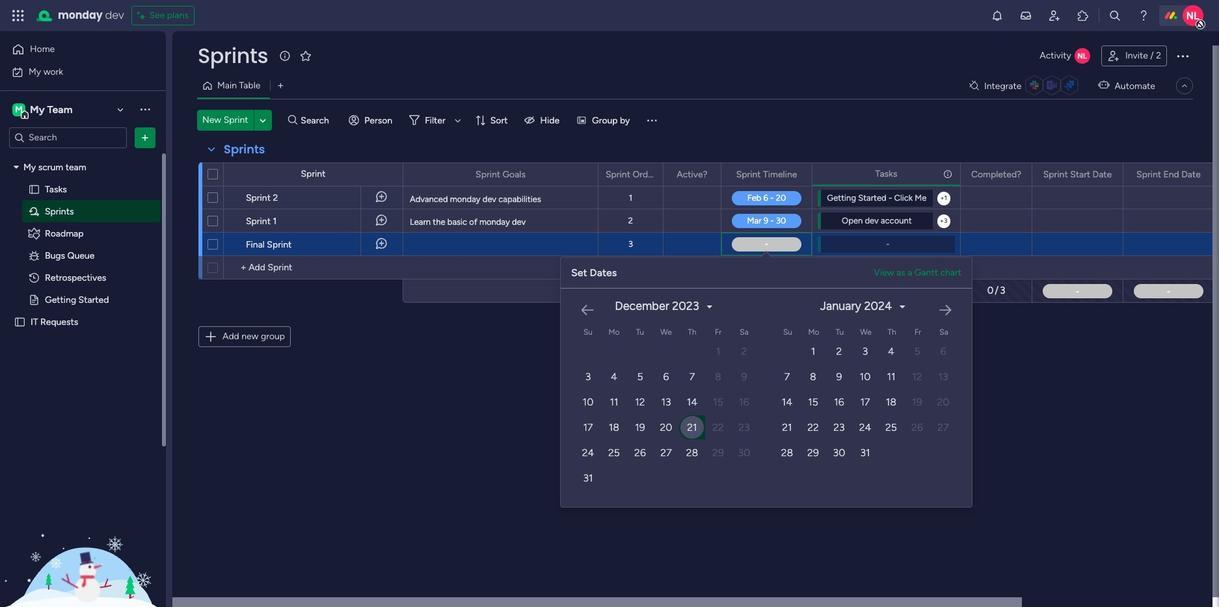 Task type: locate. For each thing, give the bounding box(es) containing it.
region
[[561, 284, 1219, 507]]

board activity image
[[1075, 48, 1090, 64]]

column information image
[[943, 169, 953, 179]]

apps image
[[1077, 9, 1090, 22]]

Search field
[[298, 111, 337, 129]]

show board description image
[[277, 49, 293, 62]]

+ Add Sprint text field
[[230, 260, 397, 276]]

Search in workspace field
[[27, 130, 109, 145]]

options image
[[139, 131, 152, 144], [942, 163, 951, 185], [794, 164, 803, 186], [1014, 164, 1023, 186], [1105, 164, 1114, 186], [181, 182, 191, 213], [181, 205, 191, 236], [181, 229, 191, 260]]

search everything image
[[1109, 9, 1122, 22]]

None field
[[195, 42, 271, 70], [221, 141, 268, 158], [872, 167, 901, 181], [472, 168, 529, 182], [602, 168, 659, 182], [674, 168, 711, 182], [733, 168, 800, 182], [968, 168, 1025, 182], [1040, 168, 1115, 182], [1133, 168, 1204, 182], [195, 42, 271, 70], [221, 141, 268, 158], [872, 167, 901, 181], [472, 168, 529, 182], [602, 168, 659, 182], [674, 168, 711, 182], [733, 168, 800, 182], [968, 168, 1025, 182], [1040, 168, 1115, 182], [1133, 168, 1204, 182]]

workspace selection element
[[12, 102, 75, 119]]

list box
[[0, 154, 166, 509]]

public board image
[[28, 294, 40, 306]]

option
[[0, 155, 166, 158]]

public board image
[[28, 183, 40, 195], [14, 316, 26, 328]]

add to favorites image
[[299, 49, 312, 62]]

caret down image
[[14, 163, 19, 172], [707, 302, 712, 311], [900, 302, 905, 311]]

my work image
[[12, 66, 23, 78]]

home image
[[12, 43, 25, 56]]

collapse board header image
[[1179, 81, 1190, 91]]

1 horizontal spatial public board image
[[28, 183, 40, 195]]

0 vertical spatial public board image
[[28, 183, 40, 195]]

options image
[[1175, 48, 1191, 64], [580, 164, 589, 186], [645, 164, 654, 186], [703, 164, 712, 186], [1196, 164, 1205, 186]]

0 horizontal spatial public board image
[[14, 316, 26, 328]]



Task type: vqa. For each thing, say whether or not it's contained in the screenshot.
Noah Lott icon
yes



Task type: describe. For each thing, give the bounding box(es) containing it.
v2 search image
[[288, 113, 298, 128]]

notifications image
[[991, 9, 1004, 22]]

2 horizontal spatial caret down image
[[900, 302, 905, 311]]

noah lott image
[[1183, 5, 1204, 26]]

dapulse integrations image
[[969, 81, 979, 91]]

autopilot image
[[1098, 77, 1109, 94]]

lottie animation element
[[0, 476, 166, 608]]

angle down image
[[260, 115, 266, 125]]

1 vertical spatial public board image
[[14, 316, 26, 328]]

workspace image
[[12, 102, 25, 117]]

invite members image
[[1048, 9, 1061, 22]]

select product image
[[12, 9, 25, 22]]

arrow down image
[[450, 113, 466, 128]]

see plans image
[[138, 8, 149, 23]]

lottie animation image
[[0, 476, 166, 608]]

workspace options image
[[139, 103, 152, 116]]

1 horizontal spatial caret down image
[[707, 302, 712, 311]]

inbox image
[[1019, 9, 1032, 22]]

0 horizontal spatial caret down image
[[14, 163, 19, 172]]

menu image
[[646, 114, 659, 127]]

add view image
[[278, 81, 283, 91]]

help image
[[1137, 9, 1150, 22]]



